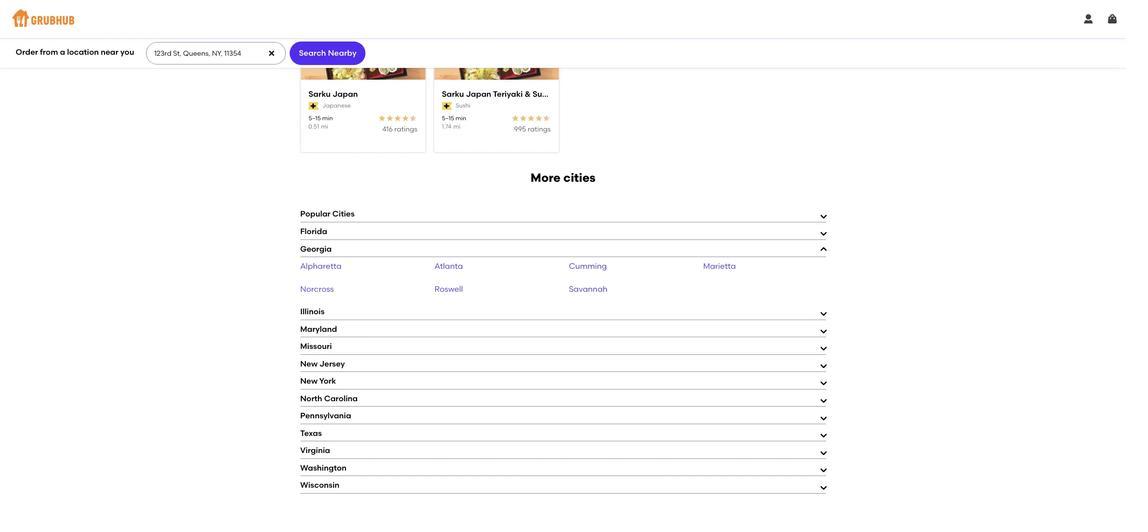 Task type: locate. For each thing, give the bounding box(es) containing it.
popular cities
[[300, 209, 355, 219]]

ratings right 995 on the left
[[528, 125, 551, 133]]

popular
[[300, 209, 331, 219]]

subscription pass image
[[309, 102, 319, 110]]

sushi
[[533, 89, 553, 99], [456, 102, 471, 109]]

mi inside 5–15 min 0.51 mi
[[321, 123, 328, 130]]

more cities
[[531, 171, 596, 185]]

washington
[[300, 463, 347, 473]]

5–15 min 0.51 mi
[[309, 115, 333, 130]]

ratings right 416
[[395, 125, 418, 133]]

0 vertical spatial new
[[300, 359, 318, 368]]

1 horizontal spatial min
[[456, 115, 466, 121]]

ratings
[[395, 125, 418, 133], [528, 125, 551, 133]]

nearby
[[328, 48, 357, 58]]

5–15 inside 5–15 min 1.74 mi
[[442, 115, 454, 121]]

maryland
[[300, 324, 337, 334]]

japanese
[[322, 102, 351, 109]]

1 horizontal spatial ratings
[[528, 125, 551, 133]]

995
[[514, 125, 526, 133]]

search
[[299, 48, 326, 58]]

5–15 up 0.51
[[309, 115, 321, 121]]

sarku up subscription pass image
[[309, 89, 331, 99]]

sarku japan
[[309, 89, 358, 99]]

0 horizontal spatial ratings
[[395, 125, 418, 133]]

express
[[555, 89, 585, 99]]

mi
[[321, 123, 328, 130], [454, 123, 461, 130]]

1 5–15 from the left
[[309, 115, 321, 121]]

sushi right the &
[[533, 89, 553, 99]]

new down 'missouri'
[[300, 359, 318, 368]]

416 ratings
[[383, 125, 418, 133]]

5–15
[[309, 115, 321, 121], [442, 115, 454, 121]]

2 sarku from the left
[[442, 89, 464, 99]]

marietta
[[704, 262, 736, 271]]

min inside 5–15 min 1.74 mi
[[456, 115, 466, 121]]

1 sarku from the left
[[309, 89, 331, 99]]

texas
[[300, 429, 322, 438]]

svg image
[[1083, 13, 1095, 25], [1107, 13, 1119, 25], [268, 49, 276, 57]]

atlanta
[[435, 262, 463, 271]]

new
[[300, 359, 318, 368], [300, 377, 318, 386]]

2 5–15 from the left
[[442, 115, 454, 121]]

japan
[[333, 89, 358, 99], [466, 89, 492, 99]]

1 horizontal spatial mi
[[454, 123, 461, 130]]

savannah
[[569, 284, 608, 294]]

you
[[120, 47, 134, 57]]

1 vertical spatial new
[[300, 377, 318, 386]]

0 vertical spatial sushi
[[533, 89, 553, 99]]

star icon image
[[379, 114, 386, 122], [386, 114, 394, 122], [394, 114, 402, 122], [402, 114, 410, 122], [410, 114, 418, 122], [410, 114, 418, 122], [512, 114, 520, 122], [520, 114, 528, 122], [528, 114, 536, 122], [536, 114, 543, 122], [543, 114, 551, 122], [543, 114, 551, 122]]

0 horizontal spatial svg image
[[268, 49, 276, 57]]

new york
[[300, 377, 336, 386]]

0 horizontal spatial mi
[[321, 123, 328, 130]]

japan up japanese
[[333, 89, 358, 99]]

jersey
[[320, 359, 345, 368]]

2 min from the left
[[456, 115, 466, 121]]

0 horizontal spatial sarku
[[309, 89, 331, 99]]

mi for sarku japan teriyaki & sushi express
[[454, 123, 461, 130]]

cities
[[333, 209, 355, 219]]

1 min from the left
[[322, 115, 333, 121]]

japan left teriyaki
[[466, 89, 492, 99]]

5–15 inside 5–15 min 0.51 mi
[[309, 115, 321, 121]]

york
[[319, 377, 336, 386]]

1 new from the top
[[300, 359, 318, 368]]

sushi right subscription pass icon
[[456, 102, 471, 109]]

location
[[67, 47, 99, 57]]

new up north
[[300, 377, 318, 386]]

sarku
[[309, 89, 331, 99], [442, 89, 464, 99]]

1 horizontal spatial japan
[[466, 89, 492, 99]]

5–15 up 1.74
[[442, 115, 454, 121]]

alpharetta
[[300, 262, 342, 271]]

0 horizontal spatial min
[[322, 115, 333, 121]]

roswell
[[435, 284, 463, 294]]

cumming
[[569, 262, 607, 271]]

sarku japan teriyaki & sushi express logo image
[[434, 18, 559, 79]]

2 mi from the left
[[454, 123, 461, 130]]

sarku japan teriyaki & sushi express link
[[442, 89, 585, 100]]

florida
[[300, 227, 327, 236]]

sarku up subscription pass icon
[[442, 89, 464, 99]]

1 horizontal spatial sarku
[[442, 89, 464, 99]]

1 japan from the left
[[333, 89, 358, 99]]

1 vertical spatial sushi
[[456, 102, 471, 109]]

0 horizontal spatial japan
[[333, 89, 358, 99]]

2 new from the top
[[300, 377, 318, 386]]

1 mi from the left
[[321, 123, 328, 130]]

pennsylvania
[[300, 411, 351, 421]]

new for new york
[[300, 377, 318, 386]]

roswell link
[[435, 284, 463, 294]]

missouri
[[300, 342, 332, 351]]

new for new jersey
[[300, 359, 318, 368]]

mi inside 5–15 min 1.74 mi
[[454, 123, 461, 130]]

1 ratings from the left
[[395, 125, 418, 133]]

1 horizontal spatial 5–15
[[442, 115, 454, 121]]

2 ratings from the left
[[528, 125, 551, 133]]

mi right 0.51
[[321, 123, 328, 130]]

north carolina
[[300, 394, 358, 403]]

mi for sarku japan
[[321, 123, 328, 130]]

min for sarku japan teriyaki & sushi express
[[456, 115, 466, 121]]

min inside 5–15 min 0.51 mi
[[322, 115, 333, 121]]

2 japan from the left
[[466, 89, 492, 99]]

teriyaki
[[493, 89, 523, 99]]

illinois
[[300, 307, 325, 316]]

min
[[322, 115, 333, 121], [456, 115, 466, 121]]

0 horizontal spatial 5–15
[[309, 115, 321, 121]]

mi right 1.74
[[454, 123, 461, 130]]

1 horizontal spatial svg image
[[1083, 13, 1095, 25]]

0.51
[[309, 123, 319, 130]]

sarku for sarku japan
[[309, 89, 331, 99]]

1.74
[[442, 123, 452, 130]]



Task type: describe. For each thing, give the bounding box(es) containing it.
near
[[101, 47, 119, 57]]

new jersey
[[300, 359, 345, 368]]

order
[[16, 47, 38, 57]]

5–15 for sarku japan
[[309, 115, 321, 121]]

japan for sarku japan
[[333, 89, 358, 99]]

ratings for sarku japan
[[395, 125, 418, 133]]

from
[[40, 47, 58, 57]]

carolina
[[324, 394, 358, 403]]

a
[[60, 47, 65, 57]]

cumming link
[[569, 262, 607, 271]]

main navigation navigation
[[0, 0, 1127, 38]]

Search Address search field
[[146, 43, 285, 64]]

995 ratings
[[514, 125, 551, 133]]

ratings for sarku japan teriyaki & sushi express
[[528, 125, 551, 133]]

sarku for sarku japan teriyaki & sushi express
[[442, 89, 464, 99]]

georgia
[[300, 244, 332, 253]]

1 horizontal spatial sushi
[[533, 89, 553, 99]]

&
[[525, 89, 531, 99]]

sarku japan teriyaki & sushi express
[[442, 89, 585, 99]]

atlanta link
[[435, 262, 463, 271]]

wisconsin
[[300, 481, 340, 490]]

japan for sarku japan teriyaki & sushi express
[[466, 89, 492, 99]]

alpharetta link
[[300, 262, 342, 271]]

marietta link
[[704, 262, 736, 271]]

min for sarku japan
[[322, 115, 333, 121]]

virginia
[[300, 446, 330, 455]]

0 horizontal spatial sushi
[[456, 102, 471, 109]]

5–15 for sarku japan teriyaki & sushi express
[[442, 115, 454, 121]]

subscription pass image
[[442, 102, 452, 110]]

north
[[300, 394, 322, 403]]

5–15 min 1.74 mi
[[442, 115, 466, 130]]

cities
[[564, 171, 596, 185]]

norcross link
[[300, 284, 334, 294]]

order from a location near you
[[16, 47, 134, 57]]

more
[[531, 171, 561, 185]]

search nearby
[[299, 48, 357, 58]]

sarku japan logo image
[[301, 18, 426, 79]]

2 horizontal spatial svg image
[[1107, 13, 1119, 25]]

search nearby button
[[290, 42, 366, 65]]

norcross
[[300, 284, 334, 294]]

416
[[383, 125, 393, 133]]

sarku japan link
[[309, 89, 418, 100]]

savannah link
[[569, 284, 608, 294]]



Task type: vqa. For each thing, say whether or not it's contained in the screenshot.
CHICKEN
no



